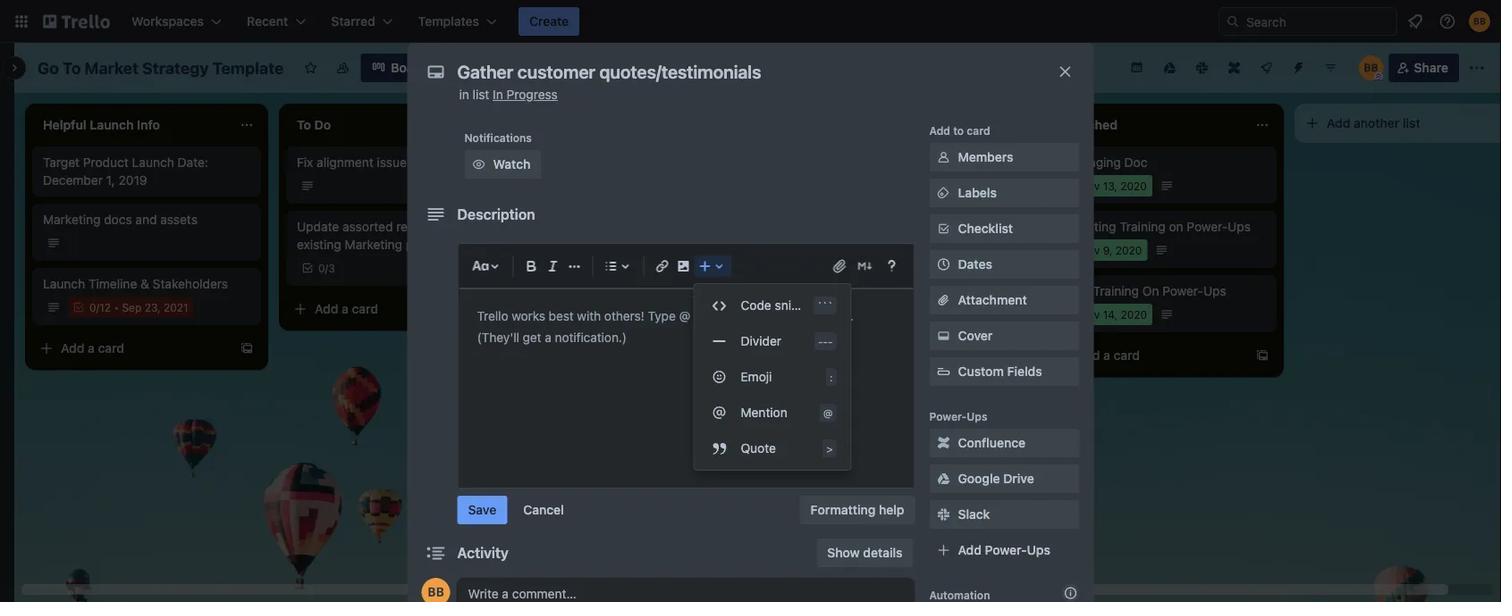 Task type: vqa. For each thing, say whether or not it's contained in the screenshot.
the home ICON
no



Task type: locate. For each thing, give the bounding box(es) containing it.
on down messaging doc link
[[1169, 220, 1184, 234]]

0 horizontal spatial create from template… image
[[240, 342, 254, 356]]

blog post - announcement
[[805, 220, 960, 234]]

sm image
[[935, 148, 953, 166], [470, 156, 488, 173], [935, 184, 953, 202], [935, 220, 953, 238], [935, 327, 953, 345], [935, 470, 953, 488], [935, 506, 953, 524]]

emoji image
[[709, 367, 730, 388]]

add a card
[[315, 302, 378, 317], [61, 341, 124, 356], [1077, 348, 1140, 363], [823, 549, 886, 563]]

code snippet image
[[709, 295, 730, 317]]

power- inside add power-ups link
[[985, 543, 1027, 558]]

create
[[529, 14, 569, 29]]

dates
[[958, 257, 992, 272]]

nov left 14,
[[1080, 309, 1100, 321]]

post
[[834, 220, 860, 234]]

formatting
[[811, 503, 876, 518]]

1 horizontal spatial on
[[461, 220, 476, 234]]

23, right sep on the left of page
[[145, 301, 161, 314]]

update assorted references on existing marketing pages link
[[297, 218, 504, 254]]

quote
[[741, 441, 776, 456]]

3
[[328, 262, 335, 275]]

activity
[[457, 545, 509, 562]]

2 horizontal spatial on
[[1169, 220, 1184, 234]]

launch
[[132, 155, 174, 170], [43, 277, 85, 292]]

1 horizontal spatial list
[[1403, 116, 1421, 131]]

23,
[[145, 301, 161, 314], [844, 309, 860, 321]]

1 vertical spatial /
[[96, 301, 99, 314]]

sales training on power-ups
[[1059, 284, 1227, 299]]

add a card button down 3
[[286, 295, 486, 324]]

1 horizontal spatial 23,
[[844, 309, 860, 321]]

0 vertical spatial create from template… image
[[494, 302, 508, 317]]

2020 right "13,"
[[1121, 180, 1147, 192]]

2020 up "view markdown" icon
[[862, 244, 888, 257]]

sm image left checklist
[[935, 220, 953, 238]]

board
[[391, 60, 426, 75]]

0 horizontal spatial on
[[410, 155, 425, 170]]

1 jul from the top
[[826, 244, 841, 257]]

0 vertical spatial jul
[[826, 244, 841, 257]]

a for docs
[[88, 341, 95, 356]]

sm image for watch
[[470, 156, 488, 173]]

card down 'nov 14, 2020'
[[1114, 348, 1140, 363]]

-
[[863, 220, 869, 234], [818, 335, 823, 348], [823, 335, 828, 348], [828, 335, 833, 348]]

save button
[[457, 496, 507, 525]]

0 vertical spatial announcement
[[872, 220, 960, 234]]

13,
[[1103, 180, 1118, 192]]

watch button
[[465, 150, 541, 179]]

customize views image
[[446, 59, 464, 77]]

Board name text field
[[29, 54, 293, 82]]

sm image down add to card
[[935, 148, 953, 166]]

sm image left google
[[935, 470, 953, 488]]

notifications
[[465, 131, 532, 144]]

2 horizontal spatial bob builder (bobbuilder40) image
[[1469, 11, 1491, 32]]

0 / 12 • sep 23, 2021
[[89, 301, 188, 314]]

1 vertical spatial list
[[1403, 116, 1421, 131]]

sm image
[[935, 435, 953, 452]]

add a card for assorted
[[315, 302, 378, 317]]

2 horizontal spatial create from template… image
[[1002, 549, 1016, 563]]

sm image inside cover link
[[935, 327, 953, 345]]

•
[[114, 301, 119, 314]]

training up nov 9, 2020
[[1120, 220, 1166, 234]]

14,
[[1103, 309, 1118, 321]]

jul down app
[[826, 309, 841, 321]]

on inside the update assorted references on existing marketing pages
[[461, 220, 476, 234]]

nov left the 9,
[[1080, 244, 1100, 257]]

training for sales
[[1093, 284, 1139, 299]]

0
[[318, 262, 325, 275], [89, 301, 96, 314]]

app
[[821, 284, 844, 299]]

1 horizontal spatial bob builder (bobbuilder40) image
[[1359, 55, 1384, 80]]

0 vertical spatial training
[[1120, 220, 1166, 234]]

0 left 12
[[89, 301, 96, 314]]

nov left "13,"
[[1080, 180, 1100, 192]]

add a card button down sep on the left of page
[[32, 334, 233, 363]]

2 vertical spatial nov
[[1080, 309, 1100, 321]]

1 horizontal spatial marketing
[[345, 237, 402, 252]]

2020 inside option
[[1121, 180, 1147, 192]]

jul up attach and insert link image
[[826, 244, 841, 257]]

switch to… image
[[13, 13, 30, 30]]

1 horizontal spatial 0
[[318, 262, 325, 275]]

power- right "on"
[[1163, 284, 1204, 299]]

2 vertical spatial bob builder (bobbuilder40) image
[[422, 579, 450, 603]]

announcement up open help dialog image
[[872, 220, 960, 234]]

3 nov from the top
[[1080, 309, 1100, 321]]

calendar power-up image
[[1130, 60, 1144, 74]]

0 vertical spatial /
[[325, 262, 328, 275]]

bold ⌘b image
[[521, 256, 542, 277]]

add a card down 3
[[315, 302, 378, 317]]

power- inside sales training on power-ups link
[[1163, 284, 1204, 299]]

2020 down in-app announcement
[[863, 309, 890, 321]]

0 vertical spatial 0
[[318, 262, 325, 275]]

create from template… image for blog post - announcement
[[1002, 549, 1016, 563]]

sm image inside members link
[[935, 148, 953, 166]]

add a card for docs
[[61, 341, 124, 356]]

december
[[43, 173, 103, 188]]

Nov 13, 2020 checkbox
[[1059, 175, 1153, 197]]

0 left 3
[[318, 262, 325, 275]]

jul for app
[[826, 309, 841, 321]]

nov 13, 2020
[[1080, 180, 1147, 192]]

on
[[410, 155, 425, 170], [461, 220, 476, 234], [1169, 220, 1184, 234]]

on for issue
[[410, 155, 425, 170]]

card for update assorted references on existing marketing pages
[[352, 302, 378, 317]]

power-
[[1187, 220, 1228, 234], [1163, 284, 1204, 299], [930, 410, 967, 423], [985, 543, 1027, 558]]

2 jul from the top
[[826, 309, 841, 321]]

nov inside checkbox
[[1080, 309, 1100, 321]]

&
[[140, 277, 149, 292]]

messaging doc link
[[1059, 154, 1266, 172]]

jul for post
[[826, 244, 841, 257]]

add a card down 12
[[61, 341, 124, 356]]

announcement down open help dialog image
[[847, 284, 935, 299]]

code snippet ```
[[741, 298, 833, 313]]

0 horizontal spatial /
[[96, 301, 99, 314]]

bob builder (bobbuilder40) image
[[1469, 11, 1491, 32], [1359, 55, 1384, 80], [422, 579, 450, 603]]

show
[[828, 546, 860, 561]]

marketing up nov 9, 2020 option
[[1059, 220, 1116, 234]]

and
[[135, 212, 157, 227]]

existing
[[297, 237, 341, 252]]

add
[[1327, 116, 1351, 131], [930, 124, 951, 137], [315, 302, 338, 317], [61, 341, 84, 356], [1077, 348, 1100, 363], [958, 543, 982, 558], [823, 549, 846, 563]]

2020 for messaging
[[1121, 180, 1147, 192]]

create from template… image for update assorted references on existing marketing pages
[[494, 302, 508, 317]]

list right 'in'
[[473, 87, 489, 102]]

menu inside editor toolbar 'toolbar'
[[694, 288, 851, 467]]

code
[[741, 298, 772, 313]]

on right issue
[[410, 155, 425, 170]]

1 vertical spatial create from template… image
[[240, 342, 254, 356]]

add a card button
[[286, 295, 486, 324], [32, 334, 233, 363], [1048, 342, 1248, 370], [794, 542, 994, 571]]

sep
[[122, 301, 142, 314]]

jul inside 'checkbox'
[[826, 309, 841, 321]]

1 horizontal spatial create from template… image
[[494, 302, 508, 317]]

jul inside option
[[826, 244, 841, 257]]

None text field
[[448, 55, 1039, 88]]

assets
[[160, 212, 198, 227]]

1 vertical spatial training
[[1093, 284, 1139, 299]]

primary element
[[0, 0, 1501, 43]]

members
[[958, 150, 1014, 165]]

2 horizontal spatial marketing
[[1059, 220, 1116, 234]]

go to market strategy template
[[38, 58, 284, 77]]

marketing for marketing docs and assets
[[43, 212, 101, 227]]

marketing down assorted at left
[[345, 237, 402, 252]]

0 horizontal spatial marketing
[[43, 212, 101, 227]]

/ down existing
[[325, 262, 328, 275]]

2 nov from the top
[[1080, 244, 1100, 257]]

create from template… image
[[494, 302, 508, 317], [240, 342, 254, 356], [1002, 549, 1016, 563]]

23, inside 'checkbox'
[[844, 309, 860, 321]]

add a card for training
[[1077, 348, 1140, 363]]

nov inside option
[[1080, 180, 1100, 192]]

2021
[[164, 301, 188, 314]]

nov 9, 2020
[[1080, 244, 1142, 257]]

menu containing code snippet
[[694, 288, 851, 467]]

1 vertical spatial jul
[[826, 309, 841, 321]]

1 horizontal spatial launch
[[132, 155, 174, 170]]

add a card button down 'nov 14, 2020'
[[1048, 342, 1248, 370]]

cover link
[[930, 322, 1080, 351]]

2020 right the 9,
[[1116, 244, 1142, 257]]

sm image for cover
[[935, 327, 953, 345]]

0 vertical spatial launch
[[132, 155, 174, 170]]

labels
[[958, 186, 997, 200]]

menu
[[694, 288, 851, 467]]

jul 23, 2020
[[826, 309, 890, 321]]

sm image for google drive
[[935, 470, 953, 488]]

share
[[1414, 60, 1449, 75]]

2020 inside 'checkbox'
[[863, 309, 890, 321]]

launch timeline & stakeholders link
[[43, 275, 250, 293]]

launch left timeline
[[43, 277, 85, 292]]

sm image for slack
[[935, 506, 953, 524]]

sm image left "watch"
[[470, 156, 488, 173]]

2 vertical spatial create from template… image
[[1002, 549, 1016, 563]]

0 horizontal spatial 0
[[89, 301, 96, 314]]

google
[[958, 472, 1000, 486]]

:
[[830, 371, 833, 384]]

2020 inside checkbox
[[1121, 309, 1147, 321]]

0 horizontal spatial 23,
[[145, 301, 161, 314]]

training up 'nov 14, 2020'
[[1093, 284, 1139, 299]]

share button
[[1389, 54, 1459, 82]]

card down •
[[98, 341, 124, 356]]

sm image inside watch button
[[470, 156, 488, 173]]

1 horizontal spatial /
[[325, 262, 328, 275]]

a down 0 / 12 • sep 23, 2021
[[88, 341, 95, 356]]

product
[[83, 155, 129, 170]]

sm image left slack
[[935, 506, 953, 524]]

on right references
[[461, 220, 476, 234]]

members link
[[930, 143, 1080, 172]]

0 horizontal spatial bob builder (bobbuilder40) image
[[422, 579, 450, 603]]

add another list button
[[1295, 104, 1501, 143]]

card for marketing training on power-ups
[[1114, 348, 1140, 363]]

card down the update assorted references on existing marketing pages
[[352, 302, 378, 317]]

list right the 'another'
[[1403, 116, 1421, 131]]

power- down slack
[[985, 543, 1027, 558]]

0 horizontal spatial launch
[[43, 277, 85, 292]]

progress
[[507, 87, 558, 102]]

a down the update assorted references on existing marketing pages
[[342, 302, 349, 317]]

0 vertical spatial nov
[[1080, 180, 1100, 192]]

sm image inside checklist link
[[935, 220, 953, 238]]

in-app announcement link
[[805, 283, 1005, 300]]

marketing
[[43, 212, 101, 227], [1059, 220, 1116, 234], [345, 237, 402, 252]]

docs
[[104, 212, 132, 227]]

blog post - announcement link
[[805, 218, 1005, 236]]

launch up 2019 on the left of the page
[[132, 155, 174, 170]]

sm image left cover
[[935, 327, 953, 345]]

sales training on power-ups link
[[1059, 283, 1266, 300]]

divider image
[[709, 331, 730, 352]]

power-ups
[[930, 410, 988, 423]]

add a card button down help
[[794, 542, 994, 571]]

power- down messaging doc link
[[1187, 220, 1228, 234]]

card
[[967, 124, 991, 137], [352, 302, 378, 317], [98, 341, 124, 356], [1114, 348, 1140, 363], [860, 549, 886, 563]]

nov for sales
[[1080, 309, 1100, 321]]

add a card down 14,
[[1077, 348, 1140, 363]]

0 horizontal spatial list
[[473, 87, 489, 102]]

training
[[1120, 220, 1166, 234], [1093, 284, 1139, 299]]

card down 'formatting help' link at the bottom right of the page
[[860, 549, 886, 563]]

add power-ups
[[958, 543, 1051, 558]]

Search field
[[1240, 8, 1397, 35]]

a down nov 14, 2020 checkbox
[[1104, 348, 1111, 363]]

0 for 0 / 12 • sep 23, 2021
[[89, 301, 96, 314]]

marketing inside the update assorted references on existing marketing pages
[[345, 237, 402, 252]]

training for marketing
[[1120, 220, 1166, 234]]

labels link
[[930, 179, 1080, 207]]

```
[[817, 300, 833, 312]]

nov inside option
[[1080, 244, 1100, 257]]

>
[[826, 443, 833, 455]]

star or unstar board image
[[304, 61, 318, 75]]

marketing for marketing training on power-ups
[[1059, 220, 1116, 234]]

1 vertical spatial nov
[[1080, 244, 1100, 257]]

in-app announcement
[[805, 284, 935, 299]]

1 nov from the top
[[1080, 180, 1100, 192]]

marketing down 'december'
[[43, 212, 101, 227]]

1 vertical spatial 0
[[89, 301, 96, 314]]

2020 right 14,
[[1121, 309, 1147, 321]]

sm image left labels
[[935, 184, 953, 202]]

target product launch date: december 1, 2019 link
[[43, 154, 250, 190]]

Nov 9, 2020 checkbox
[[1059, 240, 1148, 261]]

add a card down 'formatting help' link at the bottom right of the page
[[823, 549, 886, 563]]

attach and insert link image
[[831, 258, 849, 275]]

add to card
[[930, 124, 991, 137]]

sm image inside labels link
[[935, 184, 953, 202]]

a left details
[[850, 549, 857, 563]]

23, right ```
[[844, 309, 860, 321]]

marketing docs and assets link
[[43, 211, 250, 229]]

/ left •
[[96, 301, 99, 314]]



Task type: describe. For each thing, give the bounding box(es) containing it.
open information menu image
[[1439, 13, 1457, 30]]

formatting help link
[[800, 496, 915, 525]]

messaging
[[1059, 155, 1121, 170]]

checklist link
[[930, 215, 1080, 243]]

cancel button
[[513, 496, 575, 525]]

update assorted references on existing marketing pages
[[297, 220, 476, 252]]

cancel
[[523, 503, 564, 518]]

create from template… image for marketing docs and assets
[[240, 342, 254, 356]]

text styles image
[[470, 256, 491, 277]]

/ for 12
[[96, 301, 99, 314]]

Main content area, start typing to enter text. text field
[[477, 306, 896, 349]]

in progress link
[[493, 87, 558, 102]]

fix alignment issue on /pricing link
[[297, 154, 504, 172]]

google drive
[[958, 472, 1034, 486]]

Jul 23, 2020 checkbox
[[805, 304, 895, 326]]

ups inside marketing training on power-ups link
[[1228, 220, 1251, 234]]

fix alignment issue on /pricing
[[297, 155, 471, 170]]

card right to
[[967, 124, 991, 137]]

2020 for sales
[[1121, 309, 1147, 321]]

sm image for labels
[[935, 184, 953, 202]]

add a card button for and
[[32, 334, 233, 363]]

a for assorted
[[342, 302, 349, 317]]

help
[[879, 503, 905, 518]]

references
[[396, 220, 458, 234]]

2020 for blog
[[862, 244, 888, 257]]

a for post
[[850, 549, 857, 563]]

to
[[63, 58, 81, 77]]

watch
[[493, 157, 531, 172]]

2020 for marketing
[[1116, 244, 1142, 257]]

marketing training on power-ups link
[[1059, 218, 1266, 236]]

formatting help
[[811, 503, 905, 518]]

custom fields
[[958, 364, 1042, 379]]

in
[[459, 87, 469, 102]]

add inside button
[[1327, 116, 1351, 131]]

@
[[823, 407, 833, 419]]

timeline
[[89, 277, 137, 292]]

0 notifications image
[[1405, 11, 1426, 32]]

cover
[[958, 329, 993, 343]]

sm image for members
[[935, 148, 953, 166]]

launch inside target product launch date: december 1, 2019
[[132, 155, 174, 170]]

Write a comment text field
[[457, 579, 915, 603]]

quote image
[[709, 438, 730, 460]]

a for training
[[1104, 348, 1111, 363]]

italic ⌘i image
[[542, 256, 564, 277]]

link image
[[651, 256, 673, 277]]

strategy
[[142, 58, 209, 77]]

fields
[[1007, 364, 1042, 379]]

Jul 19, 2020 checkbox
[[805, 240, 893, 261]]

ups inside add power-ups link
[[1027, 543, 1051, 558]]

assorted
[[343, 220, 393, 234]]

emoji
[[741, 370, 772, 385]]

card for marketing docs and assets
[[98, 341, 124, 356]]

details
[[863, 546, 903, 561]]

jul 19, 2020
[[826, 244, 888, 257]]

power ups image
[[1260, 61, 1274, 75]]

custom
[[958, 364, 1004, 379]]

2019
[[118, 173, 147, 188]]

ups inside sales training on power-ups link
[[1204, 284, 1227, 299]]

on for references
[[461, 220, 476, 234]]

custom fields button
[[930, 363, 1080, 381]]

doc
[[1125, 155, 1148, 170]]

go
[[38, 58, 59, 77]]

nov for messaging
[[1080, 180, 1100, 192]]

on
[[1143, 284, 1159, 299]]

2020 for in-
[[863, 309, 890, 321]]

alignment
[[317, 155, 373, 170]]

9,
[[1103, 244, 1113, 257]]

pages
[[406, 237, 441, 252]]

marketing docs and assets
[[43, 212, 198, 227]]

1 vertical spatial launch
[[43, 277, 85, 292]]

issue
[[377, 155, 407, 170]]

attachment button
[[930, 286, 1080, 315]]

/pricing
[[428, 155, 471, 170]]

checklist
[[958, 221, 1013, 236]]

fix
[[297, 155, 313, 170]]

search image
[[1226, 14, 1240, 29]]

add a card button for -
[[794, 542, 994, 571]]

view markdown image
[[856, 258, 874, 275]]

mention image
[[709, 402, 730, 424]]

0 vertical spatial list
[[473, 87, 489, 102]]

1,
[[106, 173, 115, 188]]

Nov 14, 2020 checkbox
[[1059, 304, 1153, 326]]

1 vertical spatial announcement
[[847, 284, 935, 299]]

save
[[468, 503, 497, 518]]

attachment
[[958, 293, 1027, 308]]

in list in progress
[[459, 87, 558, 102]]

target product launch date: december 1, 2019
[[43, 155, 208, 188]]

show menu image
[[1468, 59, 1486, 77]]

more formatting image
[[564, 256, 585, 277]]

messaging doc
[[1059, 155, 1148, 170]]

lists image
[[600, 256, 622, 277]]

power- inside marketing training on power-ups link
[[1187, 220, 1228, 234]]

confluence
[[958, 436, 1026, 451]]

open help dialog image
[[881, 256, 903, 277]]

/ for 3
[[325, 262, 328, 275]]

1 vertical spatial bob builder (bobbuilder40) image
[[1359, 55, 1384, 80]]

snippet
[[775, 298, 818, 313]]

editor toolbar toolbar
[[466, 252, 906, 470]]

list inside button
[[1403, 116, 1421, 131]]

nov 14, 2020
[[1080, 309, 1147, 321]]

image image
[[673, 256, 694, 277]]

in
[[493, 87, 503, 102]]

automation
[[930, 589, 990, 602]]

stakeholders
[[153, 277, 228, 292]]

market
[[85, 58, 139, 77]]

marketing training on power-ups
[[1059, 220, 1251, 234]]

0 for 0 / 3
[[318, 262, 325, 275]]

nov for marketing
[[1080, 244, 1100, 257]]

in-
[[805, 284, 821, 299]]

create from template… image
[[1256, 349, 1270, 363]]

sm image for checklist
[[935, 220, 953, 238]]

add a card button for on
[[1048, 342, 1248, 370]]

card for blog post - announcement
[[860, 549, 886, 563]]

another
[[1354, 116, 1400, 131]]

drive
[[1004, 472, 1034, 486]]

add another list
[[1327, 116, 1421, 131]]

workspace visible image
[[336, 61, 350, 75]]

12
[[99, 301, 111, 314]]

0 vertical spatial bob builder (bobbuilder40) image
[[1469, 11, 1491, 32]]

add a card for post
[[823, 549, 886, 563]]

add a card button for references
[[286, 295, 486, 324]]

board link
[[361, 54, 437, 82]]

power- up sm icon
[[930, 410, 967, 423]]

description
[[457, 206, 535, 223]]



